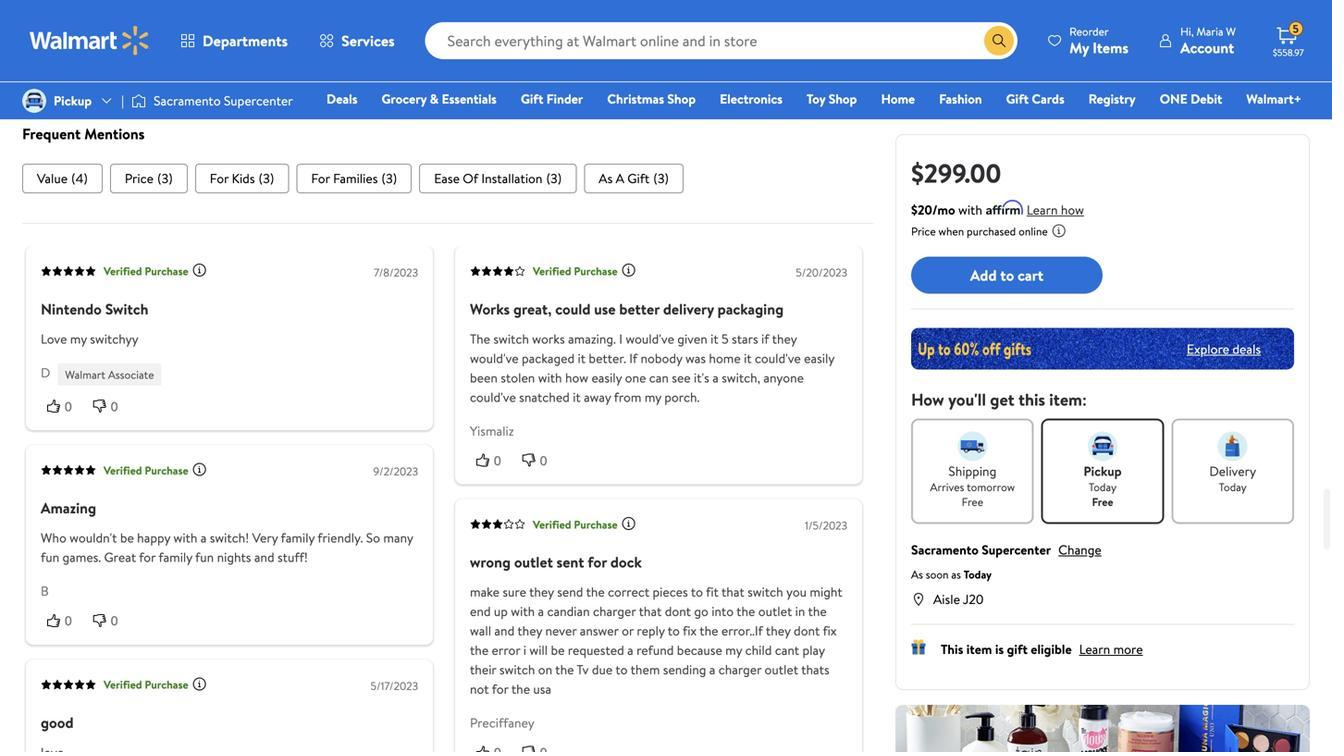 Task type: describe. For each thing, give the bounding box(es) containing it.
one debit
[[1160, 90, 1223, 108]]

sacramento for sacramento supercenter change as soon as today
[[912, 541, 979, 559]]

the up the error..if
[[737, 603, 756, 621]]

the left usa
[[512, 681, 530, 699]]

$558.97
[[1273, 46, 1304, 59]]

nobody
[[641, 349, 683, 367]]

delivery today
[[1210, 462, 1257, 495]]

0 vertical spatial family
[[281, 529, 315, 547]]

fit
[[706, 583, 719, 601]]

this
[[941, 640, 964, 658]]

debit
[[1191, 90, 1223, 108]]

essentials
[[442, 90, 497, 108]]

stolen
[[501, 369, 535, 387]]

b
[[41, 582, 49, 601]]

0 button down been
[[470, 451, 516, 470]]

1 horizontal spatial yismaliz
[[470, 422, 514, 440]]

0 button down "great"
[[87, 612, 133, 630]]

5 inside "the switch works amazing. i would've given it 5 stars if they would've packaged it better. if nobody was home it could've easily been stolen with how easily one can see it's a switch, anyone could've snatched it away from my porch."
[[722, 330, 729, 348]]

who wouldn't be happy with a switch! very family friendly. so many fun games. great for family fun nights and stuff!
[[41, 529, 413, 567]]

great,
[[514, 299, 552, 319]]

christmas shop link
[[599, 89, 704, 109]]

a inside the who wouldn't be happy with a switch! very family friendly. so many fun games. great for family fun nights and stuff!
[[201, 529, 207, 547]]

on
[[538, 661, 553, 679]]

it up home
[[711, 330, 719, 348]]

when
[[939, 223, 964, 239]]

0 button down b at bottom
[[41, 612, 87, 630]]

works
[[470, 299, 510, 319]]

for for for families
[[311, 169, 330, 187]]

and inside make sure they send the correct pieces to fit that switch you might end up with a candian charger that dont go into the outlet in the wall and they never answer or reply to fix the error..if they dont fix the error i will be requested a refund because my child cant play their switch on the tv due to them sending a charger outlet thats not for the usa
[[495, 622, 515, 640]]

a left candian
[[538, 603, 544, 621]]

verified purchase for nintendo switch
[[104, 263, 188, 279]]

registry link
[[1081, 89, 1145, 109]]

make sure they send the correct pieces to fit that switch you might end up with a candian charger that dont go into the outlet in the wall and they never answer or reply to fix the error..if they dont fix the error i will be requested a refund because my child cant play their switch on the tv due to them sending a charger outlet thats not for the usa
[[470, 583, 843, 699]]

with up price when purchased online
[[959, 201, 983, 219]]

j20
[[963, 590, 984, 608]]

online
[[1019, 223, 1048, 239]]

the right send
[[586, 583, 605, 601]]

0 down walmart
[[65, 399, 72, 414]]

0 down snatched
[[540, 453, 547, 468]]

candian
[[547, 603, 590, 621]]

shipping
[[949, 462, 997, 480]]

christmas shop
[[607, 90, 696, 108]]

sacramento supercenter change as soon as today
[[912, 541, 1102, 583]]

gift for gift finder
[[521, 90, 544, 108]]

it down amazing.
[[578, 349, 586, 367]]

them
[[631, 661, 660, 679]]

for inside the who wouldn't be happy with a switch! very family friendly. so many fun games. great for family fun nights and stuff!
[[139, 549, 156, 567]]

a inside "the switch works amazing. i would've given it 5 stars if they would've packaged it better. if nobody was home it could've easily been stolen with how easily one can see it's a switch, anyone could've snatched it away from my porch."
[[713, 369, 719, 387]]

item
[[967, 640, 992, 658]]

free inside pickup today free
[[1092, 494, 1114, 510]]

0 horizontal spatial as
[[599, 169, 613, 187]]

explore
[[1187, 340, 1230, 358]]

will
[[530, 642, 548, 660]]

toy shop
[[807, 90, 857, 108]]

0 horizontal spatial family
[[159, 549, 192, 567]]

pickup for pickup today free
[[1084, 462, 1122, 480]]

walmart+
[[1247, 90, 1302, 108]]

0 button down walmart
[[41, 397, 87, 416]]

packaged
[[522, 349, 575, 367]]

ease
[[434, 169, 460, 187]]

affirm image
[[986, 200, 1023, 215]]

today for delivery
[[1219, 479, 1247, 495]]

3 (3) from the left
[[382, 169, 397, 187]]

add
[[971, 265, 997, 285]]

nintendo
[[41, 299, 102, 319]]

list item containing ease of installation
[[419, 164, 577, 193]]

to inside add to cart button
[[1001, 265, 1015, 285]]

4 (3) from the left
[[546, 169, 562, 187]]

aisle j20
[[934, 590, 984, 608]]

today inside sacramento supercenter change as soon as today
[[964, 567, 992, 583]]

wrong outlet sent for dock
[[470, 552, 642, 573]]

they up cant
[[766, 622, 791, 640]]

with inside make sure they send the correct pieces to fit that switch you might end up with a candian charger that dont go into the outlet in the wall and they never answer or reply to fix the error..if they dont fix the error i will be requested a refund because my child cant play their switch on the tv due to them sending a charger outlet thats not for the usa
[[511, 603, 535, 621]]

price for price when purchased online
[[912, 223, 936, 239]]

hi,
[[1181, 24, 1194, 39]]

2 vertical spatial switch
[[500, 661, 535, 679]]

or
[[622, 622, 634, 640]]

today for pickup
[[1089, 479, 1117, 495]]

soon
[[926, 567, 949, 583]]

0 horizontal spatial that
[[639, 603, 662, 621]]

for for for kids
[[210, 169, 229, 187]]

be inside make sure they send the correct pieces to fit that switch you might end up with a candian charger that dont go into the outlet in the wall and they never answer or reply to fix the error..if they dont fix the error i will be requested a refund because my child cant play their switch on the tv due to them sending a charger outlet thats not for the usa
[[551, 642, 565, 660]]

price (3)
[[125, 169, 173, 187]]

list item containing for kids
[[195, 164, 289, 193]]

the down 'wall'
[[470, 642, 489, 660]]

a
[[616, 169, 625, 187]]

as a gift (3)
[[599, 169, 669, 187]]

christmas
[[607, 90, 664, 108]]

verified for amazing
[[104, 463, 142, 478]]

gift inside list
[[628, 169, 650, 187]]

verified purchase for amazing
[[104, 463, 188, 478]]

hi, maria w account
[[1181, 24, 1236, 58]]

purchase for works great, could use better delivery packaging
[[574, 263, 618, 279]]

shop for christmas shop
[[668, 90, 696, 108]]

0 vertical spatial yismaliz
[[59, 27, 103, 45]]

a down or in the bottom left of the page
[[628, 642, 634, 660]]

items
[[1093, 37, 1129, 58]]

1 vertical spatial dont
[[794, 622, 820, 640]]

0 down the games.
[[65, 614, 72, 629]]

correct
[[608, 583, 650, 601]]

verified purchase for good
[[104, 677, 188, 693]]

0 vertical spatial easily
[[804, 349, 835, 367]]

up
[[494, 603, 508, 621]]

shipping arrives tomorrow free
[[931, 462, 1015, 510]]

grocery
[[382, 90, 427, 108]]

nights
[[217, 549, 251, 567]]

registry
[[1089, 90, 1136, 108]]

many
[[383, 529, 413, 547]]

0 down been
[[494, 453, 501, 468]]

electronics link
[[712, 89, 791, 109]]

verified purchase information image for nintendo switch
[[192, 263, 207, 278]]

sending
[[663, 661, 707, 679]]

play
[[803, 642, 825, 660]]

|
[[121, 92, 124, 110]]

verified purchase information image for good
[[192, 677, 207, 692]]

mentions
[[84, 124, 145, 144]]

intent image for pickup image
[[1088, 432, 1118, 461]]

for inside make sure they send the correct pieces to fit that switch you might end up with a candian charger that dont go into the outlet in the wall and they never answer or reply to fix the error..if they dont fix the error i will be requested a refund because my child cant play their switch on the tv due to them sending a charger outlet thats not for the usa
[[492, 681, 509, 699]]

to left the fit
[[691, 583, 703, 601]]

verified for wrong outlet sent for dock
[[533, 517, 571, 533]]

up to sixty percent off deals. shop now. image
[[912, 328, 1295, 370]]

list item containing value
[[22, 164, 103, 193]]

if
[[630, 349, 638, 367]]

amazing
[[41, 498, 96, 519]]

switch!
[[210, 529, 249, 547]]

1 horizontal spatial could've
[[755, 349, 801, 367]]

requested
[[568, 642, 624, 660]]

change
[[1059, 541, 1102, 559]]

0 vertical spatial my
[[70, 330, 87, 348]]

tomorrow
[[967, 479, 1015, 495]]

0 horizontal spatial easily
[[592, 369, 622, 387]]

1 vertical spatial switch
[[748, 583, 783, 601]]

the switch works amazing. i would've given it 5 stars if they would've packaged it better. if nobody was home it could've easily been stolen with how easily one can see it's a switch, anyone could've snatched it away from my porch.
[[470, 330, 835, 406]]

anyone
[[764, 369, 804, 387]]

0 vertical spatial would've
[[626, 330, 675, 348]]

families
[[333, 169, 378, 187]]

shop for toy shop
[[829, 90, 857, 108]]

fashion
[[939, 90, 982, 108]]

learn how button
[[1027, 200, 1085, 220]]

pickup for pickup
[[54, 92, 92, 110]]

purchase for nintendo switch
[[145, 263, 188, 279]]

1 vertical spatial charger
[[719, 661, 762, 679]]

walmart+ link
[[1239, 89, 1310, 109]]

is
[[996, 640, 1004, 658]]

can
[[649, 369, 669, 387]]

2 fun from the left
[[195, 549, 214, 567]]

(4)
[[71, 169, 88, 187]]

0 vertical spatial 5
[[1293, 21, 1299, 37]]

verified purchase for wrong outlet sent for dock
[[533, 517, 618, 533]]

departments button
[[165, 19, 304, 63]]

gifting made easy image
[[912, 640, 926, 655]]

1 fun from the left
[[41, 549, 59, 567]]

learn inside button
[[1027, 201, 1058, 219]]

my inside make sure they send the correct pieces to fit that switch you might end up with a candian charger that dont go into the outlet in the wall and they never answer or reply to fix the error..if they dont fix the error i will be requested a refund because my child cant play their switch on the tv due to them sending a charger outlet thats not for the usa
[[726, 642, 742, 660]]

the right in
[[808, 603, 827, 621]]

walmart
[[65, 367, 105, 383]]

their
[[470, 661, 497, 679]]

good
[[41, 713, 74, 733]]

purchase for wrong outlet sent for dock
[[574, 517, 618, 533]]

get
[[990, 388, 1015, 411]]

2 vertical spatial outlet
[[765, 661, 799, 679]]

reorder
[[1070, 24, 1109, 39]]

intent image for delivery image
[[1218, 432, 1248, 461]]

0 vertical spatial charger
[[593, 603, 636, 621]]

they up i
[[518, 622, 542, 640]]

one debit link
[[1152, 89, 1231, 109]]

not
[[470, 681, 489, 699]]

0 down "great"
[[111, 614, 118, 629]]

for kids (3)
[[210, 169, 274, 187]]

due
[[592, 661, 613, 679]]

list containing value
[[22, 164, 874, 193]]

0 button down snatched
[[516, 451, 562, 470]]



Task type: locate. For each thing, give the bounding box(es) containing it.
$20/mo
[[912, 201, 956, 219]]

verified purchase for works great, could use better delivery packaging
[[533, 263, 618, 279]]

be
[[120, 529, 134, 547], [551, 642, 565, 660]]

1 vertical spatial and
[[495, 622, 515, 640]]

sure
[[503, 583, 527, 601]]

1 horizontal spatial easily
[[804, 349, 835, 367]]

cards
[[1032, 90, 1065, 108]]

1 vertical spatial could've
[[470, 388, 516, 406]]

learn left more
[[1080, 640, 1111, 658]]

could've up anyone
[[755, 349, 801, 367]]

(3) right families
[[382, 169, 397, 187]]

my right "love"
[[70, 330, 87, 348]]

0 horizontal spatial how
[[565, 369, 589, 387]]

that up reply
[[639, 603, 662, 621]]

0 vertical spatial that
[[722, 583, 745, 601]]

0 vertical spatial supercenter
[[224, 92, 293, 110]]

outlet left in
[[759, 603, 792, 621]]

sacramento for sacramento supercenter
[[154, 92, 221, 110]]

family up stuff!
[[281, 529, 315, 547]]

charger up or in the bottom left of the page
[[593, 603, 636, 621]]

a down because
[[710, 661, 716, 679]]

1 horizontal spatial gift
[[628, 169, 650, 187]]

outlet down cant
[[765, 661, 799, 679]]

it left away
[[573, 388, 581, 406]]

pickup up the frequent mentions
[[54, 92, 92, 110]]

1 horizontal spatial supercenter
[[982, 541, 1051, 559]]

supercenter inside sacramento supercenter change as soon as today
[[982, 541, 1051, 559]]

the
[[586, 583, 605, 601], [737, 603, 756, 621], [808, 603, 827, 621], [700, 622, 719, 640], [470, 642, 489, 660], [556, 661, 574, 679], [512, 681, 530, 699]]

switch down i
[[500, 661, 535, 679]]

list item containing for families
[[296, 164, 412, 193]]

1 horizontal spatial fun
[[195, 549, 214, 567]]

supercenter for sacramento supercenter change as soon as today
[[982, 541, 1051, 559]]

price down $20/mo
[[912, 223, 936, 239]]

for right not
[[492, 681, 509, 699]]

gift
[[521, 90, 544, 108], [1006, 90, 1029, 108], [628, 169, 650, 187]]

it's
[[694, 369, 710, 387]]

list item down deals link
[[296, 164, 412, 193]]

today down intent image for pickup
[[1089, 479, 1117, 495]]

installation
[[482, 169, 543, 187]]

1 shop from the left
[[668, 90, 696, 108]]

tv
[[577, 661, 589, 679]]

0 vertical spatial how
[[1061, 201, 1085, 219]]

purchase for good
[[145, 677, 188, 693]]

1 horizontal spatial how
[[1061, 201, 1085, 219]]

price for price (3)
[[125, 169, 154, 187]]

could
[[555, 299, 591, 319]]

better
[[619, 299, 660, 319]]

2 list item from the left
[[110, 164, 188, 193]]

1 horizontal spatial dont
[[794, 622, 820, 640]]

2 horizontal spatial today
[[1219, 479, 1247, 495]]

toy
[[807, 90, 826, 108]]

5 up home
[[722, 330, 729, 348]]

1 horizontal spatial would've
[[626, 330, 675, 348]]

1 horizontal spatial pickup
[[1084, 462, 1122, 480]]

as inside sacramento supercenter change as soon as today
[[912, 567, 923, 583]]

list item down mentions
[[110, 164, 188, 193]]

walmart image
[[30, 26, 150, 56]]

0 horizontal spatial gift
[[521, 90, 544, 108]]

verified purchase information image for works great, could use better delivery packaging
[[622, 263, 636, 278]]

1 vertical spatial as
[[912, 567, 923, 583]]

2 for from the left
[[311, 169, 330, 187]]

0 horizontal spatial be
[[120, 529, 134, 547]]

2 (3) from the left
[[259, 169, 274, 187]]

0 vertical spatial dont
[[665, 603, 691, 621]]

verified for works great, could use better delivery packaging
[[533, 263, 571, 279]]

1 horizontal spatial charger
[[719, 661, 762, 679]]

very
[[252, 529, 278, 547]]

sacramento inside sacramento supercenter change as soon as today
[[912, 541, 979, 559]]

easily
[[804, 349, 835, 367], [592, 369, 622, 387]]

1 horizontal spatial be
[[551, 642, 565, 660]]

1 horizontal spatial for
[[311, 169, 330, 187]]

Search search field
[[425, 22, 1018, 59]]

1 (3) from the left
[[157, 169, 173, 187]]

1 horizontal spatial fix
[[823, 622, 837, 640]]

0 horizontal spatial dont
[[665, 603, 691, 621]]

verified for good
[[104, 677, 142, 693]]

2 horizontal spatial my
[[726, 642, 742, 660]]

the down go
[[700, 622, 719, 640]]

0 vertical spatial learn
[[1027, 201, 1058, 219]]

4 list item from the left
[[296, 164, 412, 193]]

5 up '$558.97'
[[1293, 21, 1299, 37]]

1 list item from the left
[[22, 164, 103, 193]]

1 vertical spatial outlet
[[759, 603, 792, 621]]

1 vertical spatial yismaliz
[[470, 422, 514, 440]]

price inside list
[[125, 169, 154, 187]]

list item down sacramento supercenter on the top of page
[[195, 164, 289, 193]]

how inside "the switch works amazing. i would've given it 5 stars if they would've packaged it better. if nobody was home it could've easily been stolen with how easily one can see it's a switch, anyone could've snatched it away from my porch."
[[565, 369, 589, 387]]

2 shop from the left
[[829, 90, 857, 108]]

a left switch! at left
[[201, 529, 207, 547]]

0 vertical spatial outlet
[[514, 552, 553, 573]]

electronics
[[720, 90, 783, 108]]

fun left nights at the bottom left of page
[[195, 549, 214, 567]]

supercenter down departments
[[224, 92, 293, 110]]

5 (3) from the left
[[654, 169, 669, 187]]

supercenter for sacramento supercenter
[[224, 92, 293, 110]]

pieces
[[653, 583, 688, 601]]

6 list item from the left
[[584, 164, 684, 193]]

verified purchase information image for amazing
[[192, 463, 207, 477]]

it down stars
[[744, 349, 752, 367]]

list
[[22, 164, 874, 193]]

outlet up sure
[[514, 552, 553, 573]]

if
[[762, 330, 770, 348]]

purchase for amazing
[[145, 463, 188, 478]]

reply
[[637, 622, 665, 640]]

given
[[678, 330, 708, 348]]

sacramento up soon
[[912, 541, 979, 559]]

you
[[787, 583, 807, 601]]

0 horizontal spatial free
[[962, 494, 984, 510]]

switch right the
[[494, 330, 529, 348]]

3 list item from the left
[[195, 164, 289, 193]]

1 horizontal spatial as
[[912, 567, 923, 583]]

as
[[952, 567, 961, 583]]

0 vertical spatial price
[[125, 169, 154, 187]]

0 vertical spatial pickup
[[54, 92, 92, 110]]

wouldn't
[[70, 529, 117, 547]]

fix up because
[[683, 622, 697, 640]]

switch left you
[[748, 583, 783, 601]]

1 vertical spatial pickup
[[1084, 462, 1122, 480]]

error..if
[[722, 622, 763, 640]]

this item is gift eligible learn more
[[941, 640, 1143, 658]]

with down packaged
[[538, 369, 562, 387]]

they right sure
[[529, 583, 554, 601]]

1 horizontal spatial shop
[[829, 90, 857, 108]]

a right it's
[[713, 369, 719, 387]]

fashion link
[[931, 89, 991, 109]]

would've up been
[[470, 349, 519, 367]]

with inside "the switch works amazing. i would've given it 5 stars if they would've packaged it better. if nobody was home it could've easily been stolen with how easily one can see it's a switch, anyone could've snatched it away from my porch."
[[538, 369, 562, 387]]

and up error
[[495, 622, 515, 640]]

0 vertical spatial sacramento
[[154, 92, 221, 110]]

1 vertical spatial learn
[[1080, 640, 1111, 658]]

today down "intent image for delivery"
[[1219, 479, 1247, 495]]

they inside "the switch works amazing. i would've given it 5 stars if they would've packaged it better. if nobody was home it could've easily been stolen with how easily one can see it's a switch, anyone could've snatched it away from my porch."
[[772, 330, 797, 348]]

1 horizontal spatial for
[[492, 681, 509, 699]]

with inside the who wouldn't be happy with a switch! very family friendly. so many fun games. great for family fun nights and stuff!
[[174, 529, 197, 547]]

add to cart button
[[912, 257, 1103, 294]]

grocery & essentials link
[[373, 89, 505, 109]]

 image
[[131, 92, 146, 110]]

learn up online
[[1027, 201, 1058, 219]]

and inside the who wouldn't be happy with a switch! very family friendly. so many fun games. great for family fun nights and stuff!
[[254, 549, 274, 567]]

1 horizontal spatial sacramento
[[912, 541, 979, 559]]

could've
[[755, 349, 801, 367], [470, 388, 516, 406]]

family down happy
[[159, 549, 192, 567]]

5
[[1293, 21, 1299, 37], [722, 330, 729, 348]]

list item down essentials at the left of the page
[[419, 164, 577, 193]]

be up "great"
[[120, 529, 134, 547]]

legal information image
[[1052, 223, 1067, 238]]

how up away
[[565, 369, 589, 387]]

1 vertical spatial 5
[[722, 330, 729, 348]]

item:
[[1050, 388, 1087, 411]]

1 horizontal spatial price
[[912, 223, 936, 239]]

free down shipping
[[962, 494, 984, 510]]

0 horizontal spatial pickup
[[54, 92, 92, 110]]

0 horizontal spatial today
[[964, 567, 992, 583]]

works
[[532, 330, 565, 348]]

home
[[881, 90, 915, 108]]

1 horizontal spatial and
[[495, 622, 515, 640]]

deals
[[1233, 340, 1261, 358]]

my inside "the switch works amazing. i would've given it 5 stars if they would've packaged it better. if nobody was home it could've easily been stolen with how easily one can see it's a switch, anyone could've snatched it away from my porch."
[[645, 388, 662, 406]]

2 horizontal spatial for
[[588, 552, 607, 573]]

better.
[[589, 349, 626, 367]]

0 horizontal spatial sacramento
[[154, 92, 221, 110]]

pickup down intent image for pickup
[[1084, 462, 1122, 480]]

 image
[[22, 89, 46, 113]]

fun
[[41, 549, 59, 567], [195, 549, 214, 567]]

as left soon
[[912, 567, 923, 583]]

0 button down walmart associate
[[87, 397, 133, 416]]

5/20/2023
[[796, 265, 848, 280]]

0 vertical spatial and
[[254, 549, 274, 567]]

1 for from the left
[[210, 169, 229, 187]]

the
[[470, 330, 490, 348]]

for down happy
[[139, 549, 156, 567]]

1 vertical spatial sacramento
[[912, 541, 979, 559]]

2 vertical spatial my
[[726, 642, 742, 660]]

2 fix from the left
[[823, 622, 837, 640]]

dont down in
[[794, 622, 820, 640]]

refund
[[637, 642, 674, 660]]

friendly.
[[318, 529, 363, 547]]

1 vertical spatial be
[[551, 642, 565, 660]]

free up change
[[1092, 494, 1114, 510]]

might
[[810, 583, 843, 601]]

sent
[[557, 552, 584, 573]]

the left the tv
[[556, 661, 574, 679]]

0 down walmart associate
[[111, 399, 118, 414]]

1 horizontal spatial 5
[[1293, 21, 1299, 37]]

be inside the who wouldn't be happy with a switch! very family friendly. so many fun games. great for family fun nights and stuff!
[[120, 529, 134, 547]]

verified for nintendo switch
[[104, 263, 142, 279]]

they right if
[[772, 330, 797, 348]]

for left families
[[311, 169, 330, 187]]

into
[[712, 603, 734, 621]]

learn how
[[1027, 201, 1085, 219]]

answer
[[580, 622, 619, 640]]

supercenter left 'change' button
[[982, 541, 1051, 559]]

nintendo switch
[[41, 299, 148, 319]]

arrives
[[931, 479, 965, 495]]

gift cards
[[1006, 90, 1065, 108]]

(3) right 'a'
[[654, 169, 669, 187]]

1 horizontal spatial today
[[1089, 479, 1117, 495]]

1 free from the left
[[962, 494, 984, 510]]

with right happy
[[174, 529, 197, 547]]

this
[[1019, 388, 1046, 411]]

today inside pickup today free
[[1089, 479, 1117, 495]]

charger down child
[[719, 661, 762, 679]]

0 horizontal spatial learn
[[1027, 201, 1058, 219]]

sacramento right "|"
[[154, 92, 221, 110]]

today inside delivery today
[[1219, 479, 1247, 495]]

account
[[1181, 37, 1235, 58]]

switchyy
[[90, 330, 138, 348]]

my down the error..if
[[726, 642, 742, 660]]

0 horizontal spatial would've
[[470, 349, 519, 367]]

that right the fit
[[722, 583, 745, 601]]

0 horizontal spatial supercenter
[[224, 92, 293, 110]]

switch inside "the switch works amazing. i would've given it 5 stars if they would've packaged it better. if nobody was home it could've easily been stolen with how easily one can see it's a switch, anyone could've snatched it away from my porch."
[[494, 330, 529, 348]]

(3) right kids
[[259, 169, 274, 187]]

0 horizontal spatial fun
[[41, 549, 59, 567]]

gift for gift cards
[[1006, 90, 1029, 108]]

to right due
[[616, 661, 628, 679]]

toy shop link
[[799, 89, 866, 109]]

1 vertical spatial easily
[[592, 369, 622, 387]]

0 horizontal spatial fix
[[683, 622, 697, 640]]

1 vertical spatial supercenter
[[982, 541, 1051, 559]]

my down can
[[645, 388, 662, 406]]

1 horizontal spatial family
[[281, 529, 315, 547]]

purchase
[[145, 263, 188, 279], [574, 263, 618, 279], [145, 463, 188, 478], [574, 517, 618, 533], [145, 677, 188, 693]]

free inside shipping arrives tomorrow free
[[962, 494, 984, 510]]

to right reply
[[668, 622, 680, 640]]

frequent mentions
[[22, 124, 145, 144]]

it
[[711, 330, 719, 348], [578, 349, 586, 367], [744, 349, 752, 367], [573, 388, 581, 406]]

shop right christmas at the left of page
[[668, 90, 696, 108]]

1 fix from the left
[[683, 622, 697, 640]]

to left the cart
[[1001, 265, 1015, 285]]

1 vertical spatial how
[[565, 369, 589, 387]]

could've down been
[[470, 388, 516, 406]]

list item down frequent at the top of the page
[[22, 164, 103, 193]]

0 horizontal spatial could've
[[470, 388, 516, 406]]

for right sent
[[588, 552, 607, 573]]

list item
[[22, 164, 103, 193], [110, 164, 188, 193], [195, 164, 289, 193], [296, 164, 412, 193], [419, 164, 577, 193], [584, 164, 684, 193]]

1 horizontal spatial free
[[1092, 494, 1114, 510]]

Walmart Site-Wide search field
[[425, 22, 1018, 59]]

preciffaney
[[470, 714, 535, 732]]

1 vertical spatial my
[[645, 388, 662, 406]]

1 vertical spatial family
[[159, 549, 192, 567]]

been
[[470, 369, 498, 387]]

0 horizontal spatial price
[[125, 169, 154, 187]]

error
[[492, 642, 521, 660]]

stars
[[732, 330, 759, 348]]

shop right toy
[[829, 90, 857, 108]]

cart
[[1018, 265, 1044, 285]]

5 list item from the left
[[419, 164, 577, 193]]

gift left finder
[[521, 90, 544, 108]]

with
[[959, 201, 983, 219], [538, 369, 562, 387], [174, 529, 197, 547], [511, 603, 535, 621]]

list item down christmas at the left of page
[[584, 164, 684, 193]]

gift left cards
[[1006, 90, 1029, 108]]

0 vertical spatial as
[[599, 169, 613, 187]]

0 horizontal spatial my
[[70, 330, 87, 348]]

verified purchase information image for wrong outlet sent for dock
[[622, 517, 636, 531]]

services
[[342, 31, 395, 51]]

gift right 'a'
[[628, 169, 650, 187]]

they
[[772, 330, 797, 348], [529, 583, 554, 601], [518, 622, 542, 640], [766, 622, 791, 640]]

0 vertical spatial be
[[120, 529, 134, 547]]

fun down who
[[41, 549, 59, 567]]

send
[[557, 583, 583, 601]]

dont
[[665, 603, 691, 621], [794, 622, 820, 640]]

search icon image
[[992, 33, 1007, 48]]

and down very
[[254, 549, 274, 567]]

0 horizontal spatial yismaliz
[[59, 27, 103, 45]]

(3) left for kids (3)
[[157, 169, 173, 187]]

go
[[694, 603, 709, 621]]

0 horizontal spatial for
[[139, 549, 156, 567]]

0 horizontal spatial 5
[[722, 330, 729, 348]]

one
[[1160, 90, 1188, 108]]

1 vertical spatial would've
[[470, 349, 519, 367]]

make
[[470, 583, 500, 601]]

verified purchase information image
[[192, 263, 207, 278], [622, 263, 636, 278], [192, 463, 207, 477], [622, 517, 636, 531], [192, 677, 207, 692]]

be right will
[[551, 642, 565, 660]]

intent image for shipping image
[[958, 432, 988, 461]]

price down mentions
[[125, 169, 154, 187]]

(3) right installation
[[546, 169, 562, 187]]

gift
[[1007, 640, 1028, 658]]

0 horizontal spatial and
[[254, 549, 274, 567]]

switch,
[[722, 369, 761, 387]]

would've
[[626, 330, 675, 348], [470, 349, 519, 367]]

1 horizontal spatial that
[[722, 583, 745, 601]]

list item containing price
[[110, 164, 188, 193]]

0 horizontal spatial charger
[[593, 603, 636, 621]]

list item containing as a gift
[[584, 164, 684, 193]]

my
[[1070, 37, 1089, 58]]

1 horizontal spatial learn
[[1080, 640, 1111, 658]]

1 vertical spatial price
[[912, 223, 936, 239]]

1 horizontal spatial my
[[645, 388, 662, 406]]

usa
[[533, 681, 552, 699]]

grocery & essentials
[[382, 90, 497, 108]]

2 free from the left
[[1092, 494, 1114, 510]]

was
[[686, 349, 706, 367]]

who
[[41, 529, 66, 547]]

0 vertical spatial switch
[[494, 330, 529, 348]]

i
[[619, 330, 623, 348]]

2 horizontal spatial gift
[[1006, 90, 1029, 108]]

0 horizontal spatial for
[[210, 169, 229, 187]]

use
[[594, 299, 616, 319]]

1 vertical spatial that
[[639, 603, 662, 621]]

how inside button
[[1061, 201, 1085, 219]]

with down sure
[[511, 603, 535, 621]]



Task type: vqa. For each thing, say whether or not it's contained in the screenshot.
Product group containing 6
no



